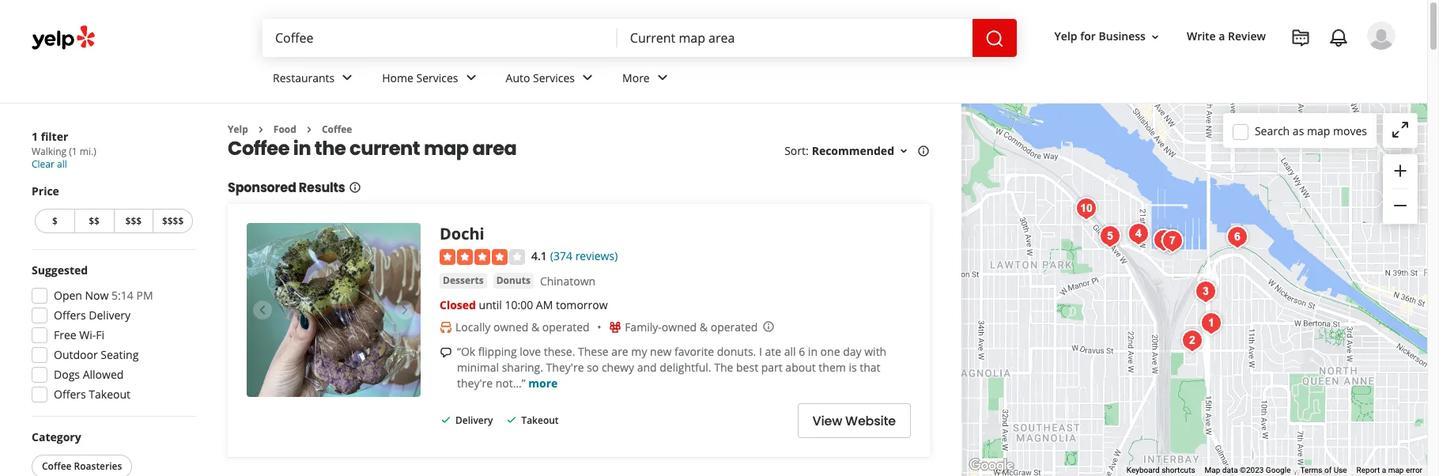Task type: describe. For each thing, give the bounding box(es) containing it.
yelp for business button
[[1049, 23, 1168, 51]]

roasteries
[[74, 460, 122, 473]]

now
[[85, 288, 109, 303]]

am
[[536, 298, 553, 313]]

donuts
[[497, 274, 531, 287]]

ugly mug café & coffee roasters image
[[1177, 325, 1208, 356]]

desserts link
[[440, 273, 487, 289]]

auto services
[[506, 70, 575, 85]]

keyboard
[[1127, 466, 1160, 475]]

they're
[[457, 376, 493, 391]]

$$ button
[[74, 209, 114, 233]]

area
[[473, 136, 517, 162]]

the
[[715, 360, 734, 375]]

with
[[865, 344, 887, 359]]

family-
[[625, 320, 662, 335]]

reviews)
[[576, 249, 618, 264]]

view
[[813, 412, 843, 430]]

until
[[479, 298, 502, 313]]

slideshow element
[[247, 223, 421, 397]]

$$$$ button
[[153, 209, 193, 233]]

open now 5:14 pm
[[54, 288, 153, 303]]

that
[[860, 360, 881, 375]]

desserts
[[443, 274, 484, 287]]

dogs allowed
[[54, 367, 124, 382]]

map for search
[[1308, 123, 1331, 138]]

moves
[[1334, 123, 1368, 138]]

coffee in the current map area
[[228, 136, 517, 162]]

day
[[843, 344, 862, 359]]

16 chevron down v2 image
[[1150, 31, 1162, 43]]

about
[[786, 360, 816, 375]]

clear
[[32, 157, 55, 171]]

these
[[578, 344, 609, 359]]

0 vertical spatial takeout
[[89, 387, 131, 402]]

part
[[762, 360, 783, 375]]

category group
[[28, 430, 196, 476]]

google
[[1267, 466, 1292, 475]]

sponsored
[[228, 179, 296, 197]]

data
[[1223, 466, 1239, 475]]

more link
[[529, 376, 558, 391]]

yelp for business
[[1055, 29, 1146, 44]]

more
[[623, 70, 650, 85]]

my
[[632, 344, 648, 359]]

expand map image
[[1392, 120, 1411, 139]]

& for family-
[[700, 320, 708, 335]]

4.1 link
[[532, 247, 547, 265]]

16 chevron right v2 image
[[255, 123, 267, 136]]

$$$ button
[[114, 209, 153, 233]]

category
[[32, 430, 81, 445]]

$
[[52, 214, 58, 228]]

fishermen's green market & deli image
[[1157, 225, 1189, 257]]

search image
[[985, 29, 1004, 48]]

10:00
[[505, 298, 533, 313]]

locally owned & operated
[[456, 320, 590, 335]]

16 checkmark v2 image for takeout
[[506, 414, 518, 427]]

none field near
[[630, 29, 960, 47]]

map region
[[901, 0, 1440, 476]]

24 chevron down v2 image for auto services
[[578, 68, 597, 87]]

dochi link
[[440, 223, 485, 245]]

more
[[529, 376, 558, 391]]

$$$$
[[162, 214, 184, 228]]

flipping
[[478, 344, 517, 359]]

bay cafe image
[[1155, 226, 1186, 258]]

allowed
[[83, 367, 124, 382]]

i
[[759, 344, 763, 359]]

1 vertical spatial takeout
[[522, 414, 559, 428]]

6
[[799, 344, 806, 359]]

sharing.
[[502, 360, 544, 375]]

report a map error link
[[1357, 466, 1423, 475]]

coffee roasteries button
[[32, 455, 132, 476]]

donuts link
[[493, 273, 534, 289]]

use
[[1334, 466, 1348, 475]]

1
[[32, 129, 38, 144]]

dogs
[[54, 367, 80, 382]]

a for report
[[1383, 466, 1387, 475]]

business categories element
[[260, 57, 1396, 103]]

yelp link
[[228, 123, 248, 136]]

owned for locally
[[494, 320, 529, 335]]

locally
[[456, 320, 491, 335]]

coffee link
[[322, 123, 352, 136]]

24 chevron down v2 image for more
[[653, 68, 672, 87]]

dochi
[[440, 223, 485, 245]]

report a map error
[[1357, 466, 1423, 475]]

katina's kitchen image
[[1071, 193, 1102, 224]]

home
[[382, 70, 414, 85]]

all inside "ok flipping love these. these are my new favorite donuts. i ate all 6 in one day with minimal sharing. they're so chewy and delightful. the best part about them is that they're not…"
[[785, 344, 796, 359]]

services for auto services
[[533, 70, 575, 85]]

24 chevron down v2 image for restaurants
[[338, 68, 357, 87]]

map
[[1205, 466, 1221, 475]]

(1
[[69, 145, 77, 158]]

closed until 10:00 am tomorrow
[[440, 298, 608, 313]]

offers for offers takeout
[[54, 387, 86, 402]]

rooftop brewing company image
[[1222, 221, 1254, 253]]

chewy
[[602, 360, 635, 375]]

search as map moves
[[1255, 123, 1368, 138]]

none field find
[[275, 29, 605, 47]]

business
[[1099, 29, 1146, 44]]

0 vertical spatial group
[[1384, 154, 1419, 224]]

map data ©2023 google
[[1205, 466, 1292, 475]]

coffee for coffee roasteries
[[42, 460, 72, 473]]

recommended button
[[812, 144, 911, 159]]

these.
[[544, 344, 575, 359]]

zoom out image
[[1392, 196, 1411, 215]]

chinook's image
[[1148, 224, 1180, 256]]



Task type: locate. For each thing, give the bounding box(es) containing it.
delightful.
[[660, 360, 712, 375]]

1 horizontal spatial delivery
[[456, 414, 493, 428]]

keyboard shortcuts
[[1127, 466, 1196, 475]]

2 offers from the top
[[54, 387, 86, 402]]

24 chevron down v2 image right more
[[653, 68, 672, 87]]

takeout down "allowed" on the left bottom
[[89, 387, 131, 402]]

0 vertical spatial delivery
[[89, 308, 131, 323]]

16 info v2 image right 16 chevron down v2 image
[[918, 145, 930, 158]]

suggested
[[32, 263, 88, 278]]

none field up business categories "element"
[[630, 29, 960, 47]]

coffee up sponsored
[[228, 136, 290, 162]]

2 none field from the left
[[630, 29, 960, 47]]

yelp for yelp link on the left top
[[228, 123, 248, 136]]

them
[[819, 360, 846, 375]]

0 vertical spatial offers
[[54, 308, 86, 323]]

0 horizontal spatial services
[[417, 70, 459, 85]]

1 offers from the top
[[54, 308, 86, 323]]

"ok
[[457, 344, 476, 359]]

24 chevron down v2 image inside restaurants link
[[338, 68, 357, 87]]

ate
[[765, 344, 782, 359]]

1 horizontal spatial operated
[[711, 320, 758, 335]]

a
[[1219, 29, 1226, 44], [1383, 466, 1387, 475]]

coffee inside 'button'
[[42, 460, 72, 473]]

2 16 checkmark v2 image from the left
[[506, 414, 518, 427]]

operated up these. at the bottom of the page
[[543, 320, 590, 335]]

one
[[821, 344, 841, 359]]

next image
[[396, 301, 415, 320]]

seating
[[101, 347, 139, 362]]

takeout down more
[[522, 414, 559, 428]]

0 horizontal spatial all
[[57, 157, 67, 171]]

view website link
[[798, 404, 911, 438]]

0 horizontal spatial owned
[[494, 320, 529, 335]]

operated for family-owned & operated
[[711, 320, 758, 335]]

1 horizontal spatial yelp
[[1055, 29, 1078, 44]]

1 horizontal spatial owned
[[662, 320, 697, 335]]

0 horizontal spatial 16 info v2 image
[[349, 181, 361, 194]]

yelp left 16 chevron right v2 icon
[[228, 123, 248, 136]]

0 horizontal spatial takeout
[[89, 387, 131, 402]]

0 horizontal spatial yelp
[[228, 123, 248, 136]]

a right report
[[1383, 466, 1387, 475]]

&
[[532, 320, 540, 335], [700, 320, 708, 335]]

0 horizontal spatial in
[[293, 136, 311, 162]]

1 horizontal spatial 16 info v2 image
[[918, 145, 930, 158]]

services for home services
[[417, 70, 459, 85]]

Find text field
[[275, 29, 605, 47]]

1 vertical spatial delivery
[[456, 414, 493, 428]]

food
[[274, 123, 297, 136]]

info icon image
[[763, 321, 776, 333], [763, 321, 776, 333]]

4.1 star rating image
[[440, 249, 525, 265]]

1 vertical spatial offers
[[54, 387, 86, 402]]

5:14
[[112, 288, 134, 303]]

0 horizontal spatial map
[[424, 136, 469, 162]]

all inside the 1 filter walking (1 mi.) clear all
[[57, 157, 67, 171]]

the burnt coffee image
[[1196, 307, 1227, 339]]

open
[[54, 288, 82, 303]]

coffee
[[322, 123, 352, 136], [228, 136, 290, 162], [42, 460, 72, 473]]

a inside "element"
[[1219, 29, 1226, 44]]

& down am
[[532, 320, 540, 335]]

delivery down they're
[[456, 414, 493, 428]]

a for write
[[1219, 29, 1226, 44]]

services right home at the top of the page
[[417, 70, 459, 85]]

free wi-fi
[[54, 328, 104, 343]]

0 horizontal spatial coffee
[[42, 460, 72, 473]]

notifications image
[[1330, 28, 1349, 47]]

coffee for coffee 'link'
[[322, 123, 352, 136]]

previous image
[[253, 301, 272, 320]]

1 16 checkmark v2 image from the left
[[440, 414, 453, 427]]

1 horizontal spatial all
[[785, 344, 796, 359]]

price group
[[32, 184, 196, 237]]

more link
[[610, 57, 685, 103]]

$$$
[[125, 214, 142, 228]]

©2023
[[1241, 466, 1265, 475]]

1 filter walking (1 mi.) clear all
[[32, 129, 96, 171]]

1 none field from the left
[[275, 29, 605, 47]]

0 horizontal spatial operated
[[543, 320, 590, 335]]

1 vertical spatial all
[[785, 344, 796, 359]]

yelp inside button
[[1055, 29, 1078, 44]]

16 family owned v2 image
[[609, 321, 622, 334]]

1 horizontal spatial services
[[533, 70, 575, 85]]

16 info v2 image right 'results'
[[349, 181, 361, 194]]

in left the
[[293, 136, 311, 162]]

2 horizontal spatial map
[[1389, 466, 1405, 475]]

review
[[1229, 29, 1267, 44]]

user actions element
[[1042, 20, 1419, 117]]

0 horizontal spatial &
[[532, 320, 540, 335]]

coffee for coffee in the current map area
[[228, 136, 290, 162]]

1 horizontal spatial none field
[[630, 29, 960, 47]]

filter
[[41, 129, 68, 144]]

so
[[587, 360, 599, 375]]

1 horizontal spatial map
[[1308, 123, 1331, 138]]

website
[[846, 412, 896, 430]]

16 locally owned v2 image
[[440, 321, 453, 334]]

fi
[[96, 328, 104, 343]]

in inside "ok flipping love these. these are my new favorite donuts. i ate all 6 in one day with minimal sharing. they're so chewy and delightful. the best part about them is that they're not…"
[[808, 344, 818, 359]]

view website
[[813, 412, 896, 430]]

24 chevron down v2 image
[[338, 68, 357, 87], [462, 68, 481, 87], [578, 68, 597, 87], [653, 68, 672, 87]]

1 & from the left
[[532, 320, 540, 335]]

1 operated from the left
[[543, 320, 590, 335]]

1 owned from the left
[[494, 320, 529, 335]]

2 services from the left
[[533, 70, 575, 85]]

for
[[1081, 29, 1096, 44]]

2 horizontal spatial coffee
[[322, 123, 352, 136]]

donuts button
[[493, 273, 534, 289]]

16 checkmark v2 image down 16 speech v2 icon
[[440, 414, 453, 427]]

coffee down category
[[42, 460, 72, 473]]

1 services from the left
[[417, 70, 459, 85]]

1 horizontal spatial takeout
[[522, 414, 559, 428]]

services right auto
[[533, 70, 575, 85]]

1 horizontal spatial a
[[1383, 466, 1387, 475]]

None search field
[[263, 19, 1020, 57]]

blue heron image
[[1095, 220, 1126, 252]]

24 chevron down v2 image inside auto services link
[[578, 68, 597, 87]]

0 vertical spatial a
[[1219, 29, 1226, 44]]

0 horizontal spatial none field
[[275, 29, 605, 47]]

new
[[650, 344, 672, 359]]

restaurants
[[273, 70, 335, 85]]

zoom in image
[[1392, 161, 1411, 180]]

24 chevron down v2 image inside more link
[[653, 68, 672, 87]]

keyboard shortcuts button
[[1127, 465, 1196, 476]]

1 vertical spatial 16 info v2 image
[[349, 181, 361, 194]]

1 horizontal spatial group
[[1384, 154, 1419, 224]]

price
[[32, 184, 59, 199]]

in right 6
[[808, 344, 818, 359]]

1 horizontal spatial in
[[808, 344, 818, 359]]

search
[[1255, 123, 1291, 138]]

0 vertical spatial yelp
[[1055, 29, 1078, 44]]

16 checkmark v2 image down not…"
[[506, 414, 518, 427]]

auto services link
[[493, 57, 610, 103]]

Near text field
[[630, 29, 960, 47]]

1 vertical spatial in
[[808, 344, 818, 359]]

offers
[[54, 308, 86, 323], [54, 387, 86, 402]]

pm
[[136, 288, 153, 303]]

java jazz image
[[1190, 276, 1222, 307]]

1 horizontal spatial &
[[700, 320, 708, 335]]

offers for offers delivery
[[54, 308, 86, 323]]

current
[[350, 136, 420, 162]]

16 checkmark v2 image
[[440, 414, 453, 427], [506, 414, 518, 427]]

0 horizontal spatial 16 checkmark v2 image
[[440, 414, 453, 427]]

24 chevron down v2 image inside home services link
[[462, 68, 481, 87]]

16 chevron down v2 image
[[898, 145, 911, 158]]

offers down open
[[54, 308, 86, 323]]

a right write
[[1219, 29, 1226, 44]]

yelp left for
[[1055, 29, 1078, 44]]

0 vertical spatial all
[[57, 157, 67, 171]]

not…"
[[496, 376, 526, 391]]

2 operated from the left
[[711, 320, 758, 335]]

closed
[[440, 298, 476, 313]]

wi-
[[79, 328, 96, 343]]

4.1
[[532, 249, 547, 264]]

mi.)
[[80, 145, 96, 158]]

& for locally
[[532, 320, 540, 335]]

delivery down open now 5:14 pm
[[89, 308, 131, 323]]

owned for family-
[[662, 320, 697, 335]]

2 & from the left
[[700, 320, 708, 335]]

owned down 10:00
[[494, 320, 529, 335]]

food link
[[274, 123, 297, 136]]

all left 6
[[785, 344, 796, 359]]

coffee roasteries
[[42, 460, 122, 473]]

0 horizontal spatial delivery
[[89, 308, 131, 323]]

$ button
[[35, 209, 74, 233]]

they're
[[546, 360, 584, 375]]

clear all link
[[32, 157, 67, 171]]

results
[[299, 179, 345, 197]]

1 horizontal spatial 16 checkmark v2 image
[[506, 414, 518, 427]]

operated for locally owned & operated
[[543, 320, 590, 335]]

owned up favorite
[[662, 320, 697, 335]]

coffee right 16 chevron right v2 image
[[322, 123, 352, 136]]

offers down dogs
[[54, 387, 86, 402]]

outdoor
[[54, 347, 98, 362]]

1 24 chevron down v2 image from the left
[[338, 68, 357, 87]]

auto
[[506, 70, 530, 85]]

is
[[849, 360, 857, 375]]

16 info v2 image
[[918, 145, 930, 158], [349, 181, 361, 194]]

group containing suggested
[[27, 263, 196, 407]]

as
[[1293, 123, 1305, 138]]

all left (1
[[57, 157, 67, 171]]

in
[[293, 136, 311, 162], [808, 344, 818, 359]]

3 24 chevron down v2 image from the left
[[578, 68, 597, 87]]

takeout
[[89, 387, 131, 402], [522, 414, 559, 428]]

caffe appassionato image
[[1123, 218, 1155, 250]]

0 horizontal spatial group
[[27, 263, 196, 407]]

group
[[1384, 154, 1419, 224], [27, 263, 196, 407]]

16 checkmark v2 image for delivery
[[440, 414, 453, 427]]

16 speech v2 image
[[440, 346, 453, 359]]

2 owned from the left
[[662, 320, 697, 335]]

24 chevron down v2 image left auto
[[462, 68, 481, 87]]

offers takeout
[[54, 387, 131, 402]]

map for report
[[1389, 466, 1405, 475]]

0 vertical spatial 16 info v2 image
[[918, 145, 930, 158]]

& up favorite
[[700, 320, 708, 335]]

24 chevron down v2 image right restaurants on the top
[[338, 68, 357, 87]]

map right as
[[1308, 123, 1331, 138]]

4 24 chevron down v2 image from the left
[[653, 68, 672, 87]]

outdoor seating
[[54, 347, 139, 362]]

walking
[[32, 145, 67, 158]]

none field up home services link
[[275, 29, 605, 47]]

24 chevron down v2 image right auto services
[[578, 68, 597, 87]]

recommended
[[812, 144, 895, 159]]

0 vertical spatial in
[[293, 136, 311, 162]]

favorite
[[675, 344, 715, 359]]

2 24 chevron down v2 image from the left
[[462, 68, 481, 87]]

24 chevron down v2 image for home services
[[462, 68, 481, 87]]

projects image
[[1292, 28, 1311, 47]]

(374 reviews)
[[551, 249, 618, 264]]

1 vertical spatial group
[[27, 263, 196, 407]]

restaurants link
[[260, 57, 370, 103]]

error
[[1407, 466, 1423, 475]]

$$
[[89, 214, 100, 228]]

0 horizontal spatial a
[[1219, 29, 1226, 44]]

terms of use
[[1301, 466, 1348, 475]]

are
[[612, 344, 629, 359]]

chinatown
[[540, 274, 596, 289]]

1 horizontal spatial coffee
[[228, 136, 290, 162]]

sort:
[[785, 144, 809, 159]]

"ok flipping love these. these are my new favorite donuts. i ate all 6 in one day with minimal sharing. they're so chewy and delightful. the best part about them is that they're not…"
[[457, 344, 887, 391]]

map left error
[[1389, 466, 1405, 475]]

16 chevron right v2 image
[[303, 123, 316, 136]]

google image
[[966, 456, 1018, 476]]

None field
[[275, 29, 605, 47], [630, 29, 960, 47]]

1 vertical spatial a
[[1383, 466, 1387, 475]]

dochi image
[[247, 223, 421, 397]]

services
[[417, 70, 459, 85], [533, 70, 575, 85]]

(374 reviews) link
[[551, 247, 618, 265]]

map left area
[[424, 136, 469, 162]]

1 vertical spatial yelp
[[228, 123, 248, 136]]

yelp for yelp for business
[[1055, 29, 1078, 44]]

operated up donuts. at the bottom
[[711, 320, 758, 335]]



Task type: vqa. For each thing, say whether or not it's contained in the screenshot.
Featured Takeout Options
no



